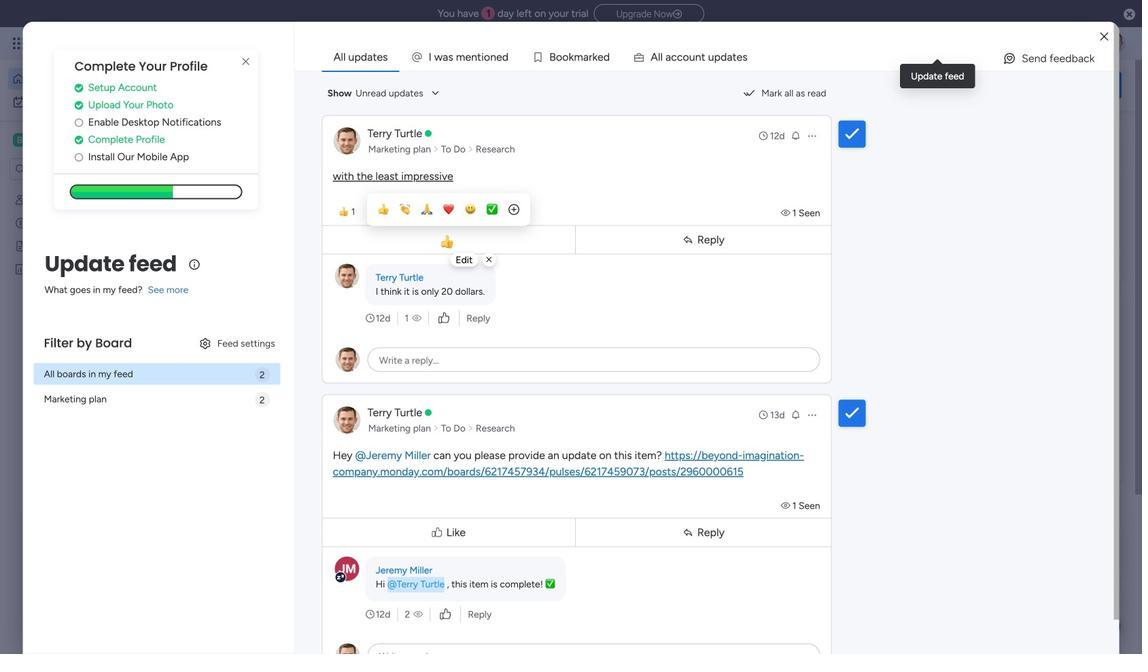 Task type: vqa. For each thing, say whether or not it's contained in the screenshot.
List Box
yes



Task type: locate. For each thing, give the bounding box(es) containing it.
v2 user feedback image
[[929, 78, 939, 93]]

help center element
[[918, 588, 1122, 642]]

1 horizontal spatial terry turtle image
[[1104, 33, 1126, 54]]

1 vertical spatial v2 like image
[[440, 607, 451, 622]]

1 horizontal spatial v2 seen image
[[781, 207, 792, 219]]

0 horizontal spatial v2 seen image
[[414, 608, 423, 622]]

1 horizontal spatial v2 seen image
[[781, 500, 792, 512]]

0 horizontal spatial terry turtle image
[[242, 636, 269, 655]]

0 vertical spatial check circle image
[[75, 83, 83, 93]]

Search in workspace field
[[29, 161, 114, 177]]

v2 like image
[[439, 311, 449, 326], [440, 607, 451, 622]]

terry turtle image
[[1104, 33, 1126, 54], [242, 636, 269, 655]]

public dashboard image up component icon
[[449, 275, 464, 290]]

tab list
[[322, 44, 1114, 71]]

1 vertical spatial v2 seen image
[[414, 608, 423, 622]]

0 vertical spatial options image
[[807, 131, 818, 141]]

1 vertical spatial v2 seen image
[[781, 500, 792, 512]]

public board image
[[14, 240, 27, 253]]

v2 like image for reminder icon
[[440, 607, 451, 622]]

workspace image
[[13, 133, 27, 148]]

public dashboard image
[[14, 263, 27, 276], [449, 275, 464, 290]]

public dashboard image down "public board" icon
[[14, 263, 27, 276]]

select product image
[[12, 37, 26, 50]]

tab
[[322, 44, 399, 71]]

options image for reminder image
[[807, 131, 818, 141]]

1 vertical spatial check circle image
[[75, 100, 83, 110]]

0 vertical spatial v2 like image
[[439, 311, 449, 326]]

0 horizontal spatial dapulse x slim image
[[238, 54, 254, 70]]

give feedback image
[[1003, 52, 1016, 65]]

check circle image
[[75, 83, 83, 93], [75, 100, 83, 110], [75, 135, 83, 145]]

circle o image
[[75, 152, 83, 162]]

options image right reminder image
[[807, 131, 818, 141]]

1 horizontal spatial public dashboard image
[[449, 275, 464, 290]]

2 horizontal spatial dapulse x slim image
[[1101, 126, 1118, 142]]

slider arrow image
[[433, 142, 439, 156], [468, 142, 474, 156], [433, 422, 439, 435], [468, 422, 474, 435]]

1 options image from the top
[[807, 131, 818, 141]]

options image
[[807, 131, 818, 141], [807, 410, 818, 421]]

v2 seen image
[[412, 312, 422, 325], [781, 500, 792, 512]]

2 vertical spatial check circle image
[[75, 135, 83, 145]]

0 vertical spatial v2 seen image
[[412, 312, 422, 325]]

2 vertical spatial option
[[0, 188, 173, 191]]

2 options image from the top
[[807, 410, 818, 421]]

option
[[8, 68, 165, 90], [8, 91, 165, 113], [0, 188, 173, 191]]

v2 seen image
[[781, 207, 792, 219], [414, 608, 423, 622]]

component image
[[449, 297, 462, 309]]

1 vertical spatial options image
[[807, 410, 818, 421]]

1 horizontal spatial dapulse x slim image
[[486, 256, 492, 264]]

options image right reminder icon
[[807, 410, 818, 421]]

dapulse x slim image
[[238, 54, 254, 70], [1101, 126, 1118, 142], [486, 256, 492, 264]]

list box
[[0, 186, 173, 465]]



Task type: describe. For each thing, give the bounding box(es) containing it.
options image for reminder icon
[[807, 410, 818, 421]]

v2 like image for reminder image
[[439, 311, 449, 326]]

0 horizontal spatial public dashboard image
[[14, 263, 27, 276]]

reminder image
[[790, 410, 801, 421]]

2 element
[[347, 539, 363, 555]]

remove from favorites image
[[403, 276, 417, 289]]

getting started element
[[918, 523, 1122, 577]]

close image
[[1100, 32, 1108, 42]]

1 vertical spatial terry turtle image
[[242, 636, 269, 655]]

add to favorites image
[[403, 442, 417, 456]]

dapulse close image
[[1124, 8, 1135, 22]]

2 check circle image from the top
[[75, 100, 83, 110]]

circle o image
[[75, 117, 83, 128]]

0 vertical spatial dapulse x slim image
[[238, 54, 254, 70]]

see plans image
[[226, 36, 238, 51]]

1 check circle image from the top
[[75, 83, 83, 93]]

dapulse rightstroke image
[[673, 9, 682, 19]]

2 vertical spatial dapulse x slim image
[[486, 256, 492, 264]]

0 vertical spatial v2 seen image
[[781, 207, 792, 219]]

3 check circle image from the top
[[75, 135, 83, 145]]

1 vertical spatial dapulse x slim image
[[1101, 126, 1118, 142]]

0 horizontal spatial v2 seen image
[[412, 312, 422, 325]]

0 vertical spatial option
[[8, 68, 165, 90]]

1 vertical spatial option
[[8, 91, 165, 113]]

0 vertical spatial terry turtle image
[[1104, 33, 1126, 54]]

workspace selection element
[[13, 132, 86, 148]]

reminder image
[[790, 130, 801, 141]]

quick search results list box
[[210, 154, 885, 501]]



